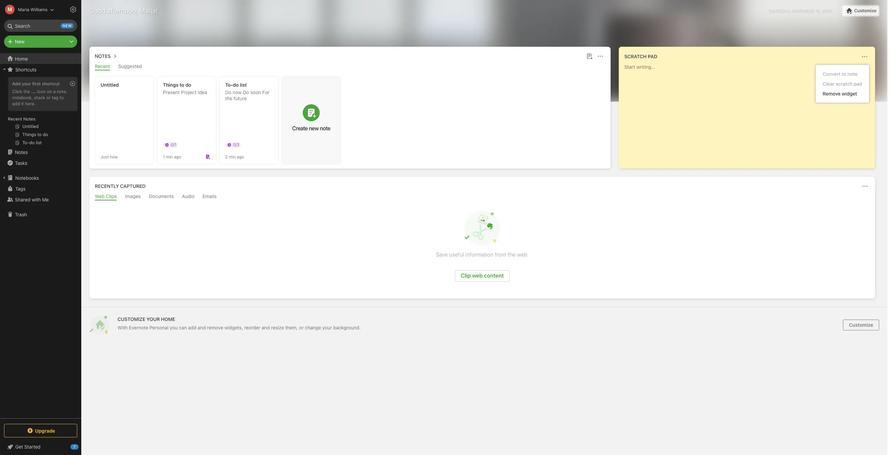 Task type: locate. For each thing, give the bounding box(es) containing it.
widgets,
[[225, 325, 243, 331]]

the right from
[[508, 252, 516, 258]]

remove
[[207, 325, 223, 331]]

0 horizontal spatial ago
[[174, 154, 181, 159]]

0 horizontal spatial to
[[60, 95, 64, 100]]

2 and from the left
[[262, 325, 270, 331]]

clear scratch pad link
[[816, 79, 869, 89]]

or inside the customize your home with evernote personal you can add and remove widgets, reorder and resize them, or change your background.
[[299, 325, 304, 331]]

0 horizontal spatial note
[[320, 125, 330, 131]]

More actions field
[[596, 52, 605, 61], [860, 52, 870, 61], [861, 182, 870, 191]]

1 horizontal spatial ago
[[237, 154, 244, 159]]

2 min from the left
[[229, 154, 236, 159]]

clip web content button
[[455, 270, 510, 282]]

suggested
[[118, 63, 142, 69]]

thursday, november 16, 2023
[[768, 8, 832, 13]]

do down list on the left
[[243, 89, 249, 95]]

audio
[[182, 193, 195, 199]]

remove widget link
[[816, 89, 869, 99]]

0 vertical spatial tab list
[[91, 63, 609, 70]]

tasks
[[15, 160, 27, 166]]

note inside convert to note link
[[848, 71, 858, 77]]

1 vertical spatial more actions image
[[861, 182, 869, 190]]

1 vertical spatial add
[[188, 325, 196, 331]]

1 do from the left
[[186, 82, 191, 88]]

clip web content
[[461, 273, 504, 279]]

2 do from the left
[[233, 82, 239, 88]]

for
[[262, 89, 270, 95]]

the left ...
[[23, 89, 30, 94]]

with
[[32, 197, 41, 202]]

1 horizontal spatial min
[[229, 154, 236, 159]]

just now
[[101, 154, 118, 159]]

1 horizontal spatial note
[[848, 71, 858, 77]]

get
[[15, 444, 23, 450]]

from
[[495, 252, 506, 258]]

add
[[12, 81, 21, 86]]

to for things
[[180, 82, 184, 88]]

list
[[240, 82, 247, 88]]

notes down here.
[[23, 116, 35, 122]]

now
[[233, 89, 242, 95], [110, 154, 118, 159]]

ago
[[174, 154, 181, 159], [237, 154, 244, 159]]

0/3
[[233, 142, 239, 147]]

to up project
[[180, 82, 184, 88]]

the left future
[[225, 96, 232, 101]]

or inside icon on a note, notebook, stack or tag to add it here.
[[46, 95, 51, 100]]

to down note,
[[60, 95, 64, 100]]

0 vertical spatial more actions image
[[597, 52, 605, 60]]

1 vertical spatial or
[[299, 325, 304, 331]]

0 horizontal spatial min
[[166, 154, 173, 159]]

1 vertical spatial customize
[[849, 322, 874, 328]]

do down to-
[[225, 89, 231, 95]]

home
[[15, 56, 28, 61]]

notes up recent tab
[[95, 53, 111, 59]]

1 vertical spatial to
[[180, 82, 184, 88]]

documents
[[149, 193, 174, 199]]

1 horizontal spatial and
[[262, 325, 270, 331]]

customize button
[[843, 5, 880, 16], [843, 320, 880, 331]]

0 horizontal spatial do
[[186, 82, 191, 88]]

it
[[21, 101, 24, 106]]

your up "click the ..." at the top
[[22, 81, 31, 86]]

you
[[170, 325, 178, 331]]

customize
[[855, 8, 877, 13], [849, 322, 874, 328]]

0 vertical spatial new
[[63, 23, 72, 28]]

1 vertical spatial new
[[309, 125, 319, 131]]

0 horizontal spatial the
[[23, 89, 30, 94]]

0 horizontal spatial and
[[198, 325, 206, 331]]

add inside icon on a note, notebook, stack or tag to add it here.
[[12, 101, 20, 106]]

notes up tasks at the top left of the page
[[15, 149, 28, 155]]

min right the 1 at left top
[[166, 154, 173, 159]]

1 vertical spatial tab list
[[91, 193, 874, 201]]

recent down notes button at the top of the page
[[95, 63, 110, 69]]

and
[[198, 325, 206, 331], [262, 325, 270, 331]]

7
[[73, 445, 76, 449]]

get started
[[15, 444, 41, 450]]

1 vertical spatial note
[[320, 125, 330, 131]]

0 vertical spatial recent
[[95, 63, 110, 69]]

1 horizontal spatial do
[[233, 82, 239, 88]]

note
[[848, 71, 858, 77], [320, 125, 330, 131]]

tree
[[0, 53, 81, 418]]

0 horizontal spatial or
[[46, 95, 51, 100]]

0 horizontal spatial do
[[225, 89, 231, 95]]

shared
[[15, 197, 30, 202]]

present
[[163, 89, 180, 95]]

2 horizontal spatial to
[[842, 71, 847, 77]]

tags
[[15, 186, 26, 192]]

with
[[118, 325, 128, 331]]

1 horizontal spatial or
[[299, 325, 304, 331]]

tab list
[[91, 63, 609, 70], [91, 193, 874, 201]]

ago down 0/3
[[237, 154, 244, 159]]

0 horizontal spatial now
[[110, 154, 118, 159]]

0 vertical spatial to
[[842, 71, 847, 77]]

note right create
[[320, 125, 330, 131]]

pad
[[648, 54, 658, 59]]

scratch pad button
[[623, 53, 658, 61]]

0 horizontal spatial add
[[12, 101, 20, 106]]

to up scratch
[[842, 71, 847, 77]]

emails tab
[[203, 193, 217, 201]]

1 horizontal spatial to
[[180, 82, 184, 88]]

group containing add your first shortcut
[[0, 75, 81, 149]]

now right just
[[110, 154, 118, 159]]

soon
[[250, 89, 261, 95]]

and left 'remove'
[[198, 325, 206, 331]]

tasks button
[[0, 158, 81, 168]]

0 horizontal spatial new
[[63, 23, 72, 28]]

1 horizontal spatial do
[[243, 89, 249, 95]]

widget
[[842, 91, 857, 97]]

1 horizontal spatial add
[[188, 325, 196, 331]]

notes link
[[0, 147, 81, 158]]

notebooks
[[15, 175, 39, 181]]

1 min from the left
[[166, 154, 173, 159]]

2 vertical spatial to
[[60, 95, 64, 100]]

upgrade
[[35, 428, 55, 434]]

maria
[[18, 7, 29, 12]]

0 vertical spatial customize button
[[843, 5, 880, 16]]

shared with me link
[[0, 194, 81, 205]]

0 vertical spatial or
[[46, 95, 51, 100]]

new search field
[[9, 20, 74, 32]]

me
[[42, 197, 49, 202]]

ago down 0/1
[[174, 154, 181, 159]]

1 tab list from the top
[[91, 63, 609, 70]]

1 horizontal spatial more actions image
[[861, 182, 869, 190]]

now up future
[[233, 89, 242, 95]]

or down on
[[46, 95, 51, 100]]

1 horizontal spatial your
[[322, 325, 332, 331]]

0 vertical spatial add
[[12, 101, 20, 106]]

images tab
[[125, 193, 141, 201]]

new down settings image
[[63, 23, 72, 28]]

0 vertical spatial your
[[22, 81, 31, 86]]

2 vertical spatial the
[[508, 252, 516, 258]]

0 vertical spatial the
[[23, 89, 30, 94]]

do
[[186, 82, 191, 88], [233, 82, 239, 88]]

2 min ago
[[225, 154, 244, 159]]

2 tab list from the top
[[91, 193, 874, 201]]

information
[[466, 252, 494, 258]]

scratch pad
[[625, 54, 658, 59]]

do left list on the left
[[233, 82, 239, 88]]

to inside things to do present project idea
[[180, 82, 184, 88]]

good afternoon, maria!
[[89, 7, 158, 15]]

more actions image
[[597, 52, 605, 60], [861, 182, 869, 190]]

change
[[305, 325, 321, 331]]

1 vertical spatial the
[[225, 96, 232, 101]]

here.
[[25, 101, 35, 106]]

remove widget
[[823, 91, 857, 97]]

documents tab
[[149, 193, 174, 201]]

notebooks link
[[0, 172, 81, 183]]

tags button
[[0, 183, 81, 194]]

clips
[[106, 193, 117, 199]]

0 horizontal spatial your
[[22, 81, 31, 86]]

note inside create new note button
[[320, 125, 330, 131]]

tab list containing recent
[[91, 63, 609, 70]]

dropdown list menu
[[816, 69, 869, 99]]

0 horizontal spatial more actions image
[[597, 52, 605, 60]]

1 horizontal spatial recent
[[95, 63, 110, 69]]

expand notebooks image
[[2, 175, 7, 181]]

tab list containing web clips
[[91, 193, 874, 201]]

2 horizontal spatial the
[[508, 252, 516, 258]]

1
[[163, 154, 165, 159]]

your right 'change'
[[322, 325, 332, 331]]

1 vertical spatial your
[[322, 325, 332, 331]]

2 ago from the left
[[237, 154, 244, 159]]

new right create
[[309, 125, 319, 131]]

recent tab
[[95, 63, 110, 70]]

tab list for recently captured
[[91, 193, 874, 201]]

recent notes
[[8, 116, 35, 122]]

save
[[436, 252, 448, 258]]

do up project
[[186, 82, 191, 88]]

1 horizontal spatial now
[[233, 89, 242, 95]]

web clips tab
[[95, 193, 117, 201]]

1 horizontal spatial the
[[225, 96, 232, 101]]

recently
[[95, 183, 119, 189]]

recent down it
[[8, 116, 22, 122]]

convert to note
[[823, 71, 858, 77]]

scratch
[[836, 81, 853, 87]]

to inside convert to note link
[[842, 71, 847, 77]]

add left it
[[12, 101, 20, 106]]

1 ago from the left
[[174, 154, 181, 159]]

convert to note link
[[816, 69, 869, 79]]

create new note button
[[282, 77, 341, 164]]

group
[[0, 75, 81, 149]]

2 do from the left
[[243, 89, 249, 95]]

just
[[101, 154, 109, 159]]

0 vertical spatial notes
[[95, 53, 111, 59]]

and left resize at the bottom left of page
[[262, 325, 270, 331]]

1 horizontal spatial new
[[309, 125, 319, 131]]

november
[[792, 8, 814, 13]]

images
[[125, 193, 141, 199]]

1 vertical spatial recent
[[8, 116, 22, 122]]

0 vertical spatial now
[[233, 89, 242, 95]]

tree containing home
[[0, 53, 81, 418]]

or right them,
[[299, 325, 304, 331]]

note for create new note
[[320, 125, 330, 131]]

add right can
[[188, 325, 196, 331]]

do inside things to do present project idea
[[186, 82, 191, 88]]

min right 2
[[229, 154, 236, 159]]

personal
[[150, 325, 169, 331]]

group inside tree
[[0, 75, 81, 149]]

note up pad
[[848, 71, 858, 77]]

min for 1
[[166, 154, 173, 159]]

0 horizontal spatial recent
[[8, 116, 22, 122]]

resize
[[271, 325, 284, 331]]

recent inside tree
[[8, 116, 22, 122]]

0 vertical spatial note
[[848, 71, 858, 77]]

content
[[484, 273, 504, 279]]

notes
[[95, 53, 111, 59], [23, 116, 35, 122], [15, 149, 28, 155]]



Task type: describe. For each thing, give the bounding box(es) containing it.
Account field
[[0, 3, 54, 16]]

future
[[234, 96, 247, 101]]

min for 2
[[229, 154, 236, 159]]

to for convert
[[842, 71, 847, 77]]

1 vertical spatial now
[[110, 154, 118, 159]]

emails
[[203, 193, 217, 199]]

shortcuts
[[15, 67, 37, 72]]

web
[[95, 193, 105, 199]]

started
[[24, 444, 41, 450]]

16,
[[815, 8, 821, 13]]

Search text field
[[9, 20, 73, 32]]

background.
[[333, 325, 361, 331]]

save useful information from the web.
[[436, 252, 529, 258]]

web clips tab panel
[[89, 201, 876, 299]]

can
[[179, 325, 187, 331]]

remove
[[823, 91, 841, 97]]

things to do present project idea
[[163, 82, 207, 95]]

the inside web clips tab panel
[[508, 252, 516, 258]]

clear scratch pad
[[823, 81, 863, 87]]

do inside to-do list do now do soon for the future
[[233, 82, 239, 88]]

reorder
[[244, 325, 260, 331]]

trash
[[15, 212, 27, 217]]

more actions image
[[861, 53, 869, 61]]

1 and from the left
[[198, 325, 206, 331]]

to inside icon on a note, notebook, stack or tag to add it here.
[[60, 95, 64, 100]]

click to collapse image
[[79, 443, 84, 451]]

trash link
[[0, 209, 81, 220]]

notes inside button
[[95, 53, 111, 59]]

upgrade button
[[4, 424, 77, 438]]

williams
[[31, 7, 48, 12]]

tag
[[52, 95, 58, 100]]

now inside to-do list do now do soon for the future
[[233, 89, 242, 95]]

your inside the customize your home with evernote personal you can add and remove widgets, reorder and resize them, or change your background.
[[322, 325, 332, 331]]

icon
[[37, 89, 46, 94]]

captured
[[120, 183, 146, 189]]

on
[[47, 89, 52, 94]]

0/1
[[171, 142, 176, 147]]

clip
[[461, 273, 471, 279]]

note,
[[57, 89, 67, 94]]

click
[[12, 89, 22, 94]]

Help and Learning task checklist field
[[0, 442, 81, 453]]

to-do list do now do soon for the future
[[225, 82, 270, 101]]

idea
[[198, 89, 207, 95]]

your
[[147, 316, 160, 322]]

2023
[[822, 8, 832, 13]]

1 vertical spatial customize button
[[843, 320, 880, 331]]

shortcut
[[42, 81, 60, 86]]

note for convert to note
[[848, 71, 858, 77]]

1 min ago
[[163, 154, 181, 159]]

home link
[[0, 53, 81, 64]]

Start writing… text field
[[625, 64, 875, 163]]

useful
[[449, 252, 464, 258]]

add inside the customize your home with evernote personal you can add and remove widgets, reorder and resize them, or change your background.
[[188, 325, 196, 331]]

create new note
[[292, 125, 330, 131]]

them,
[[285, 325, 298, 331]]

stack
[[34, 95, 45, 100]]

ago for 1 min ago
[[174, 154, 181, 159]]

maria!
[[139, 7, 158, 15]]

maria williams
[[18, 7, 48, 12]]

web clips
[[95, 193, 117, 199]]

2
[[225, 154, 228, 159]]

scratch
[[625, 54, 647, 59]]

0 vertical spatial customize
[[855, 8, 877, 13]]

things
[[163, 82, 178, 88]]

convert
[[823, 71, 841, 77]]

shortcuts button
[[0, 64, 81, 75]]

web
[[472, 273, 483, 279]]

a
[[53, 89, 56, 94]]

evernote
[[129, 325, 148, 331]]

recent for recent
[[95, 63, 110, 69]]

2 vertical spatial notes
[[15, 149, 28, 155]]

...
[[31, 89, 36, 94]]

recent tab panel
[[89, 70, 611, 169]]

clear
[[823, 81, 835, 87]]

more actions field for recently captured
[[861, 182, 870, 191]]

recently captured button
[[94, 182, 146, 190]]

1 do from the left
[[225, 89, 231, 95]]

new
[[15, 39, 25, 44]]

project
[[181, 89, 197, 95]]

audio tab
[[182, 193, 195, 201]]

new inside search box
[[63, 23, 72, 28]]

your inside tree
[[22, 81, 31, 86]]

the inside tree
[[23, 89, 30, 94]]

settings image
[[69, 5, 77, 14]]

suggested tab
[[118, 63, 142, 70]]

recently captured
[[95, 183, 146, 189]]

more actions field for scratch pad
[[860, 52, 870, 61]]

add your first shortcut
[[12, 81, 60, 86]]

pad
[[854, 81, 863, 87]]

tab list for notes
[[91, 63, 609, 70]]

afternoon,
[[107, 7, 138, 15]]

customize your home with evernote personal you can add and remove widgets, reorder and resize them, or change your background.
[[118, 316, 361, 331]]

first
[[32, 81, 41, 86]]

icon on a note, notebook, stack or tag to add it here.
[[12, 89, 67, 106]]

shared with me
[[15, 197, 49, 202]]

web.
[[517, 252, 529, 258]]

the inside to-do list do now do soon for the future
[[225, 96, 232, 101]]

thursday,
[[768, 8, 790, 13]]

click the ...
[[12, 89, 36, 94]]

recent for recent notes
[[8, 116, 22, 122]]

new button
[[4, 36, 77, 48]]

new inside button
[[309, 125, 319, 131]]

ago for 2 min ago
[[237, 154, 244, 159]]

1 vertical spatial notes
[[23, 116, 35, 122]]



Task type: vqa. For each thing, say whether or not it's contained in the screenshot.
Spreadsheets Preview
no



